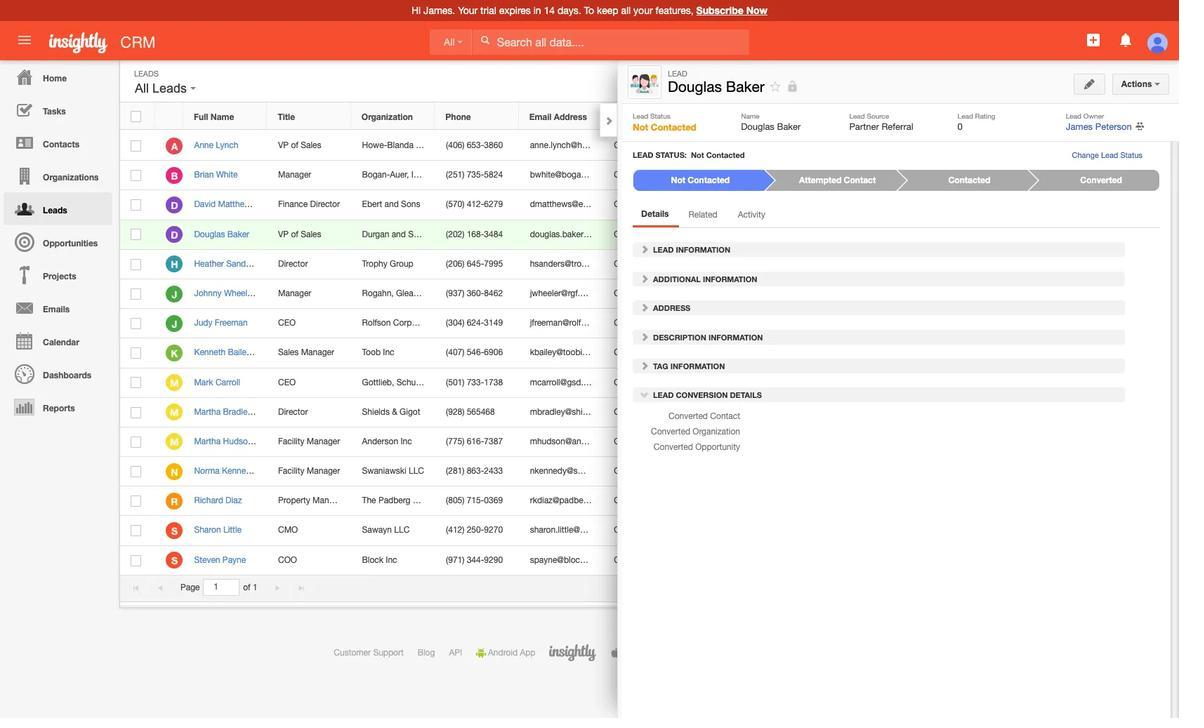 Task type: vqa. For each thing, say whether or not it's contained in the screenshot.


Task type: locate. For each thing, give the bounding box(es) containing it.
1 13-nov-23 4:06 pm cell from the top
[[687, 131, 810, 161]]

0 horizontal spatial baker
[[227, 229, 249, 239]]

2 j from the top
[[172, 318, 177, 330]]

715-
[[467, 496, 484, 506]]

open - notcontacted up the additional
[[614, 259, 698, 269]]

5 open - notcontacted cell from the top
[[603, 369, 698, 398]]

344-
[[467, 556, 484, 565]]

2 vertical spatial baker
[[227, 229, 249, 239]]

1 vertical spatial d
[[171, 229, 178, 241]]

4 4:06 from the top
[[741, 348, 757, 358]]

7995
[[484, 259, 503, 269]]

douglas baker up 'lead created'
[[668, 78, 765, 95]]

6 open - notcontacted cell from the top
[[603, 398, 698, 428]]

your inside hi james. your trial expires in 14 days. to keep all your features, subscribe now
[[458, 5, 478, 16]]

lead owner left referral
[[820, 112, 869, 122]]

2 4:06 from the top
[[741, 170, 757, 180]]

0 vertical spatial sales
[[301, 141, 321, 150]]

2 horizontal spatial douglas
[[741, 122, 775, 132]]

vp of sales inside a row
[[278, 141, 321, 150]]

13-nov-23 4:06 pm cell down "activity"
[[687, 220, 810, 250]]

2 m link from the top
[[166, 404, 183, 421]]

douglas.baker@durganandsons.com
[[530, 229, 668, 239]]

1 vertical spatial inc
[[401, 437, 412, 447]]

disqualified inside r row
[[656, 496, 700, 506]]

735-
[[467, 170, 484, 180]]

Search all data.... text field
[[473, 29, 750, 55]]

douglas
[[668, 78, 722, 95], [741, 122, 775, 132], [194, 229, 225, 239]]

23 inside k row
[[729, 348, 739, 358]]

j link down h
[[166, 286, 183, 302]]

peterson inside k row
[[848, 348, 882, 358]]

import / export
[[974, 165, 1043, 174]]

0 vertical spatial all
[[444, 36, 455, 48]]

250-
[[467, 526, 484, 536]]

4 closed - disqualified cell from the top
[[603, 339, 700, 369]]

2 disqualified from the top
[[656, 170, 700, 180]]

api link
[[449, 649, 462, 658]]

0 horizontal spatial all
[[135, 82, 149, 96]]

peterson inside a row
[[848, 141, 882, 150]]

open - notcontacted cell for dmatthews@ebertandsons.com
[[603, 191, 698, 220]]

ceo inside j row
[[278, 318, 296, 328]]

manager for r
[[313, 496, 346, 506]]

None checkbox
[[131, 170, 142, 181], [131, 348, 142, 359], [131, 378, 142, 389], [131, 407, 142, 418], [131, 437, 142, 448], [131, 526, 142, 537], [131, 555, 142, 567], [131, 170, 142, 181], [131, 348, 142, 359], [131, 378, 142, 389], [131, 407, 142, 418], [131, 437, 142, 448], [131, 526, 142, 537], [131, 555, 142, 567]]

closed down nkennedy@swaniawskillc.com
[[614, 496, 648, 506]]

lead owner
[[820, 112, 869, 122], [1066, 112, 1105, 120]]

0 vertical spatial douglas
[[668, 78, 722, 95]]

your recent imports
[[974, 223, 1068, 232]]

13-nov-23 4:06 pm cell up "activity"
[[687, 161, 810, 191]]

s link for sharon little
[[166, 523, 183, 540]]

row group
[[120, 131, 965, 576]]

1 vertical spatial m
[[170, 407, 179, 419]]

m for martha hudson
[[170, 437, 179, 449]]

7387
[[484, 437, 503, 447]]

lynch
[[216, 141, 238, 150]]

rkdiaz@padbergh.com cell
[[519, 487, 615, 517]]

5 closed from the top
[[614, 496, 648, 506]]

d for david matthews
[[171, 200, 178, 211]]

director cell down finance director cell
[[267, 250, 351, 280]]

johnny wheeler link
[[194, 289, 262, 299]]

2 13-nov-23 4:06 pm cell from the top
[[687, 161, 810, 191]]

0 horizontal spatial address
[[554, 112, 587, 122]]

9 open - notcontacted cell from the top
[[603, 517, 698, 546]]

m for mark carroll
[[170, 377, 179, 389]]

inc
[[383, 348, 395, 358], [401, 437, 412, 447], [386, 556, 397, 565]]

closed - disqualified cell down closed - disqualified
[[603, 339, 700, 369]]

information for tag information
[[671, 362, 725, 371]]

james peterson link inside a row
[[821, 141, 882, 150]]

peterson inside "b" row
[[848, 170, 882, 180]]

1 manager cell from the top
[[267, 161, 351, 191]]

2 m from the top
[[170, 407, 179, 419]]

james peterson for a
[[821, 141, 882, 150]]

1 vp of sales cell from the top
[[267, 131, 351, 161]]

android app
[[488, 649, 536, 658]]

5 13-nov-23 4:06 pm cell from the top
[[687, 398, 810, 428]]

r
[[171, 496, 178, 508]]

open - notcontacted up rkdiaz@padbergh.com closed - disqualified
[[614, 467, 698, 476]]

(501) 733-1738 cell
[[435, 369, 519, 398]]

closed - disqualified cell up kbailey@toobinc.com closed - disqualified 13-nov-23 4:06 pm
[[603, 309, 700, 339]]

chevron right image up kbailey@toobinc.com closed - disqualified 13-nov-23 4:06 pm
[[640, 332, 650, 342]]

4:06 for mbradley@shieldsgigot.com
[[741, 407, 757, 417]]

mbradley@shieldsgigot.com cell
[[519, 398, 636, 428]]

follow image for m
[[905, 407, 919, 420]]

closed - disqualified cell up bwhite@boganinc.com closed - disqualified 13-nov-23 4:06 pm
[[603, 131, 700, 161]]

1 facility from the top
[[278, 437, 305, 447]]

0 vertical spatial s
[[977, 283, 982, 292]]

block inc cell
[[351, 546, 435, 576]]

not up not contacted
[[691, 150, 704, 159]]

(251)
[[446, 170, 465, 180]]

director inside h row
[[278, 259, 308, 269]]

director cell for m
[[267, 398, 351, 428]]

manager inside "cell"
[[301, 348, 334, 358]]

1 vertical spatial llc
[[409, 467, 424, 476]]

2 open - notcontacted 13-nov-23 4:06 pm from the top
[[614, 407, 773, 417]]

6 notcontacted from the top
[[645, 407, 698, 417]]

closed inside "b" row
[[614, 170, 648, 180]]

open - notcontacted cell for douglas.baker@durganandsons.com
[[603, 220, 698, 250]]

1 horizontal spatial your
[[974, 223, 996, 232]]

open - notcontacted cell down rkdiaz@padbergh.com closed - disqualified
[[603, 546, 698, 576]]

open inside h row
[[614, 259, 637, 269]]

0 vertical spatial ceo cell
[[267, 309, 351, 339]]

1 horizontal spatial details
[[730, 391, 762, 400]]

howe-
[[362, 141, 387, 150]]

(251) 735-5824 cell
[[435, 161, 519, 191]]

sales right bailey
[[278, 348, 299, 358]]

projects link
[[4, 259, 112, 292]]

2 app from the left
[[651, 649, 667, 658]]

0 vertical spatial of
[[291, 141, 299, 150]]

chevron right image down details link
[[640, 245, 650, 255]]

lead inside lead source partner referral
[[850, 112, 865, 120]]

2 facility manager cell from the top
[[267, 457, 351, 487]]

0 vertical spatial vp of sales cell
[[267, 131, 351, 161]]

1 notcontacted from the top
[[645, 200, 698, 210]]

0 vertical spatial chevron right image
[[640, 245, 650, 255]]

kbailey@toobinc.com cell
[[519, 339, 611, 369]]

1 vertical spatial d link
[[166, 226, 183, 243]]

information up conversion
[[671, 362, 725, 371]]

j left judy
[[172, 318, 177, 330]]

all inside button
[[135, 82, 149, 96]]

j row
[[120, 280, 965, 309], [120, 309, 965, 339]]

2 d link from the top
[[166, 226, 183, 243]]

mark carroll
[[194, 378, 240, 387]]

ceo cell
[[267, 309, 351, 339], [267, 369, 351, 398]]

closed for rkdiaz@padbergh.com
[[614, 496, 648, 506]]

recycle
[[988, 110, 1025, 119]]

open - notcontacted down the additional
[[614, 289, 698, 299]]

tags
[[997, 261, 1017, 270]]

james peterson inside k row
[[821, 348, 882, 358]]

2 follow image from the top
[[905, 258, 919, 272]]

13- inside "b" row
[[698, 170, 711, 180]]

open down bwhite@boganinc.com closed - disqualified 13-nov-23 4:06 pm
[[614, 200, 637, 210]]

facility manager cell
[[267, 428, 351, 457], [267, 457, 351, 487]]

app right android
[[520, 649, 536, 658]]

manager right the property
[[313, 496, 346, 506]]

shields
[[362, 407, 390, 417]]

all down crm
[[135, 82, 149, 96]]

4 open - notcontacted from the top
[[614, 378, 698, 387]]

3 closed from the top
[[614, 318, 648, 328]]

1 vertical spatial of
[[291, 229, 299, 239]]

2 notcontacted from the top
[[645, 229, 698, 239]]

0 horizontal spatial your
[[458, 5, 478, 16]]

(928) 565468 cell
[[435, 398, 519, 428]]

manager right wheeler
[[278, 289, 311, 299]]

2 vertical spatial m
[[170, 437, 179, 449]]

manager up the finance
[[278, 170, 311, 180]]

all for all
[[444, 36, 455, 48]]

james peterson link for k
[[821, 348, 882, 358]]

activity
[[738, 210, 766, 220]]

1
[[253, 583, 258, 593]]

3 notcontacted from the top
[[645, 259, 698, 269]]

1 vertical spatial organization
[[693, 427, 741, 437]]

3 m link from the top
[[166, 434, 183, 451]]

0 vertical spatial douglas baker
[[668, 78, 765, 95]]

vp of sales for d
[[278, 229, 321, 239]]

open - notcontacted for d
[[614, 200, 698, 210]]

facility manager for m
[[278, 437, 340, 447]]

martha down the mark
[[194, 407, 221, 417]]

5 open - notcontacted from the top
[[614, 467, 698, 476]]

0 vertical spatial contact
[[844, 175, 876, 185]]

2 horizontal spatial not
[[691, 150, 704, 159]]

pm inside a row
[[760, 141, 773, 150]]

chevron right image for additional information
[[640, 274, 650, 284]]

1 chevron right image from the top
[[640, 245, 650, 255]]

open - notcontacted inside 'n' row
[[614, 467, 698, 476]]

disqualified inside "b" row
[[656, 170, 700, 180]]

open - notcontacted for n
[[614, 467, 698, 476]]

of for d
[[291, 229, 299, 239]]

1 vertical spatial s link
[[166, 552, 183, 569]]

anne lynch
[[194, 141, 238, 150]]

director right bradley
[[278, 407, 308, 417]]

nov- inside "b" row
[[711, 170, 729, 180]]

and left (937)
[[430, 289, 444, 299]]

blog
[[418, 649, 435, 658]]

0 vertical spatial import
[[974, 165, 1004, 174]]

notifications image
[[1118, 32, 1134, 48]]

open down sharon.little@sawayn.com
[[614, 556, 637, 565]]

3 open from the top
[[614, 259, 637, 269]]

1 martha from the top
[[194, 407, 221, 417]]

details link
[[633, 206, 678, 226]]

inc right anderson
[[401, 437, 412, 447]]

not for lead status: not contacted
[[691, 150, 704, 159]]

mhudson@andersoninc.com cell
[[519, 428, 638, 457]]

1 horizontal spatial organization
[[693, 427, 741, 437]]

13-nov-23 4:06 pm cell for kbailey@toobinc.com
[[687, 339, 810, 369]]

facility manager cell for m
[[267, 428, 351, 457]]

0 vertical spatial d
[[171, 200, 178, 211]]

contacted down "lead status: not contacted"
[[688, 175, 730, 185]]

your
[[458, 5, 478, 16], [974, 223, 996, 232]]

follow image inside r row
[[905, 496, 919, 509]]

director cell down sales manager "cell"
[[267, 398, 351, 428]]

sales inside d row
[[301, 229, 321, 239]]

chevron down image
[[640, 390, 650, 400]]

app
[[520, 649, 536, 658], [651, 649, 667, 658]]

open - notcontacted down tag
[[614, 378, 698, 387]]

information for lead information
[[676, 245, 731, 255]]

4:06 up "activity"
[[741, 170, 757, 180]]

3 chevron right image from the top
[[640, 303, 650, 313]]

james inside a row
[[821, 141, 846, 150]]

sawayn llc cell
[[351, 517, 435, 546]]

manager inside "b" row
[[278, 170, 311, 180]]

tasks link
[[4, 93, 112, 126]]

of down the title
[[291, 141, 299, 150]]

attempted contact
[[800, 175, 876, 185]]

lead status: not contacted
[[633, 150, 745, 159]]

- inside r row
[[650, 496, 654, 506]]

13-nov-23 4:06 pm cell
[[687, 131, 810, 161], [687, 161, 810, 191], [687, 220, 810, 250], [687, 339, 810, 369], [687, 398, 810, 428], [687, 428, 810, 457]]

4 closed from the top
[[614, 348, 648, 358]]

lead created
[[697, 112, 752, 122]]

james for a
[[821, 141, 846, 150]]

7 open - notcontacted cell from the top
[[603, 428, 698, 457]]

1 vertical spatial baker
[[777, 122, 801, 132]]

follow image
[[905, 199, 919, 213], [905, 258, 919, 272], [905, 318, 919, 331], [905, 347, 919, 361], [905, 377, 919, 390], [905, 436, 919, 450], [905, 466, 919, 479], [905, 555, 919, 568]]

0 horizontal spatial not
[[633, 122, 649, 133]]

2 vertical spatial open - notcontacted 13-nov-23 4:06 pm
[[614, 437, 773, 447]]

m link for martha hudson
[[166, 434, 183, 451]]

of
[[291, 141, 299, 150], [291, 229, 299, 239], [243, 583, 251, 593]]

row containing full name
[[120, 103, 964, 130]]

0 vertical spatial facility
[[278, 437, 305, 447]]

name inside row
[[211, 112, 234, 122]]

2 vertical spatial sales
[[278, 348, 299, 358]]

d link for david matthews
[[166, 197, 183, 214]]

2 vp from the top
[[278, 229, 289, 239]]

inc inside k row
[[383, 348, 395, 358]]

13-nov-23 4:06 pm cell for bwhite@boganinc.com
[[687, 161, 810, 191]]

anne.lynch@howeblanda.com
[[530, 141, 643, 150]]

open - notcontacted down bwhite@boganinc.com closed - disqualified 13-nov-23 4:06 pm
[[614, 200, 698, 210]]

1 horizontal spatial name
[[741, 112, 760, 120]]

2 vertical spatial of
[[243, 583, 251, 593]]

manager inside 'm' row
[[307, 437, 340, 447]]

1 vp of sales from the top
[[278, 141, 321, 150]]

d down the 'b' at top left
[[171, 200, 178, 211]]

1 vertical spatial chevron right image
[[640, 332, 650, 342]]

0 vertical spatial m
[[170, 377, 179, 389]]

(775)
[[446, 437, 465, 447]]

navigation containing home
[[0, 60, 112, 424]]

leads inside the all leads button
[[152, 82, 187, 96]]

4:06 down description information
[[741, 348, 757, 358]]

2 pm from the top
[[760, 170, 773, 180]]

james peterson link inside k row
[[821, 348, 882, 358]]

douglas up the heather
[[194, 229, 225, 239]]

row
[[120, 103, 964, 130]]

sales manager cell
[[267, 339, 351, 369]]

0 vertical spatial inc
[[383, 348, 395, 358]]

1 vertical spatial ceo
[[278, 378, 296, 387]]

follow image inside 'n' row
[[905, 466, 919, 479]]

import down imports
[[1029, 243, 1053, 253]]

0 vertical spatial manager cell
[[267, 161, 351, 191]]

facility for n
[[278, 467, 305, 476]]

13-nov-23 4:06 pm cell up the lead conversion details
[[687, 339, 810, 369]]

vp of sales cell down 'finance director'
[[267, 220, 351, 250]]

0 vertical spatial address
[[554, 112, 587, 122]]

0 horizontal spatial app
[[520, 649, 536, 658]]

finance director cell
[[267, 191, 351, 220]]

follow image inside "b" row
[[905, 170, 919, 183]]

closed inside k row
[[614, 348, 648, 358]]

1 d link from the top
[[166, 197, 183, 214]]

13-nov-23 4:06 pm cell for douglas.baker@durganandsons.com
[[687, 220, 810, 250]]

3 m from the top
[[170, 437, 179, 449]]

1 open - notcontacted cell from the top
[[603, 191, 698, 220]]

inc right toob
[[383, 348, 395, 358]]

closed down closed - disqualified
[[614, 348, 648, 358]]

5 disqualified from the top
[[656, 496, 700, 506]]

notcontacted inside 'n' row
[[645, 467, 698, 476]]

james inside k row
[[821, 348, 846, 358]]

bailey
[[228, 348, 251, 358]]

d link down the 'b' at top left
[[166, 197, 183, 214]]

1 director cell from the top
[[267, 250, 351, 280]]

app right iphone
[[651, 649, 667, 658]]

follow image inside j row
[[905, 318, 919, 331]]

all down the james.
[[444, 36, 455, 48]]

follow image for nkennedy@swaniawskillc.com
[[905, 466, 919, 479]]

1 j from the top
[[172, 288, 177, 300]]

13-nov-23 4:06 pm cell up the opportunity
[[687, 398, 810, 428]]

follow image for a
[[905, 140, 919, 153]]

chevron right image left the additional
[[640, 274, 650, 284]]

your left trial at the left of the page
[[458, 5, 478, 16]]

2 vertical spatial m link
[[166, 434, 183, 451]]

information for description information
[[709, 333, 763, 342]]

4 13-nov-23 4:06 pm cell from the top
[[687, 339, 810, 369]]

leads down crm
[[152, 82, 187, 96]]

1 vertical spatial contact
[[711, 412, 741, 422]]

4:06 for anne.lynch@howeblanda.com
[[741, 141, 757, 150]]

closed - disqualified cell for k
[[603, 339, 700, 369]]

sample_data
[[991, 284, 1031, 292]]

james inside "b" row
[[821, 170, 846, 180]]

1 vp from the top
[[278, 141, 289, 150]]

4 follow image from the top
[[905, 347, 919, 361]]

1 horizontal spatial all
[[444, 36, 455, 48]]

0 vertical spatial j link
[[166, 286, 183, 302]]

norma kennedy link
[[194, 467, 262, 476]]

column header
[[155, 103, 183, 130]]

pm for douglas.baker@durganandsons.com
[[760, 229, 773, 239]]

4:06 inside a row
[[741, 141, 757, 150]]

(206) 645-7995 cell
[[435, 250, 519, 280]]

0 vertical spatial m link
[[166, 375, 183, 391]]

follow image for dmatthews@ebertandsons.com
[[905, 199, 919, 213]]

2 ceo cell from the top
[[267, 369, 351, 398]]

1 vertical spatial open - notcontacted 13-nov-23 4:06 pm
[[614, 407, 773, 417]]

1 facility manager cell from the top
[[267, 428, 351, 457]]

sharon little
[[194, 526, 242, 536]]

leads inside leads link
[[43, 205, 67, 216]]

1 vertical spatial import
[[986, 186, 1011, 195]]

closed - disqualified cell
[[603, 131, 700, 161], [603, 161, 700, 191], [603, 309, 700, 339], [603, 339, 700, 369], [603, 487, 700, 517]]

8462
[[484, 289, 503, 299]]

closed up details link
[[614, 170, 648, 180]]

1 m row from the top
[[120, 369, 965, 398]]

3 follow image from the top
[[905, 318, 919, 331]]

9290
[[484, 556, 503, 565]]

new
[[1081, 76, 1099, 86]]

open - notcontacted down rkdiaz@padbergh.com closed - disqualified
[[614, 526, 698, 536]]

company
[[413, 496, 449, 506]]

hsanders@trophygroup.com cell
[[519, 250, 637, 280]]

features,
[[656, 5, 694, 16]]

organization up howe-blanda llc cell
[[362, 112, 413, 122]]

1 pm from the top
[[760, 141, 773, 150]]

1 vertical spatial vp of sales cell
[[267, 220, 351, 250]]

hi
[[412, 5, 421, 16]]

all
[[444, 36, 455, 48], [135, 82, 149, 96]]

bwhite@boganinc.com cell
[[519, 161, 616, 191]]

d link up h link
[[166, 226, 183, 243]]

6 open from the top
[[614, 407, 637, 417]]

shields & gigot cell
[[351, 398, 435, 428]]

sharon.little@sawayn.com cell
[[519, 517, 628, 546]]

address up closed - disqualified
[[651, 304, 691, 313]]

chevron right image
[[604, 116, 614, 126], [640, 332, 650, 342], [640, 361, 650, 371]]

13- inside k row
[[698, 348, 711, 358]]

ceo inside 'm' row
[[278, 378, 296, 387]]

1 vertical spatial j
[[172, 318, 177, 330]]

2 vertical spatial not
[[671, 175, 686, 185]]

open - notcontacted cell down kbailey@toobinc.com closed - disqualified 13-nov-23 4:06 pm
[[603, 369, 698, 398]]

4:06 down created
[[741, 141, 757, 150]]

3 disqualified from the top
[[656, 318, 700, 328]]

1 m from the top
[[170, 377, 179, 389]]

0 horizontal spatial contact
[[711, 412, 741, 422]]

and right the durgan
[[392, 229, 406, 239]]

not contacted
[[671, 175, 730, 185]]

bin
[[1027, 110, 1040, 119]]

open - notcontacted cell
[[603, 191, 698, 220], [603, 220, 698, 250], [603, 250, 698, 280], [603, 280, 698, 309], [603, 369, 698, 398], [603, 398, 698, 428], [603, 428, 698, 457], [603, 457, 698, 487], [603, 517, 698, 546], [603, 546, 698, 576]]

kenneth bailey
[[194, 348, 251, 358]]

2 manager cell from the top
[[267, 280, 351, 309]]

2 vp of sales from the top
[[278, 229, 321, 239]]

manager cell for j
[[267, 280, 351, 309]]

cell
[[687, 191, 810, 220], [810, 191, 894, 220], [930, 191, 965, 220], [120, 220, 155, 250], [687, 250, 810, 280], [810, 250, 894, 280], [687, 280, 810, 309], [810, 280, 894, 309], [687, 309, 810, 339], [810, 309, 894, 339], [687, 369, 810, 398], [810, 369, 894, 398], [810, 398, 894, 428], [930, 398, 965, 428], [810, 428, 894, 457], [930, 428, 965, 457], [687, 457, 810, 487], [810, 457, 894, 487], [930, 457, 965, 487], [687, 487, 810, 517], [810, 487, 894, 517], [930, 487, 965, 517], [687, 517, 810, 546], [810, 517, 894, 546], [930, 517, 965, 546], [687, 546, 810, 576], [810, 546, 894, 576], [930, 546, 965, 576]]

1 vertical spatial director cell
[[267, 398, 351, 428]]

iphone app
[[623, 649, 667, 658]]

3 13-nov-23 4:06 pm cell from the top
[[687, 220, 810, 250]]

1 vertical spatial sons
[[408, 229, 428, 239]]

not inside 'lead status not contacted'
[[633, 122, 649, 133]]

360-
[[467, 289, 484, 299]]

the padberg company cell
[[351, 487, 449, 517]]

douglas up 'lead created'
[[668, 78, 722, 95]]

j link
[[166, 286, 183, 302], [166, 315, 183, 332]]

6 follow image from the top
[[905, 436, 919, 450]]

2 vertical spatial llc
[[394, 526, 410, 536]]

0 vertical spatial open - notcontacted 13-nov-23 4:06 pm
[[614, 229, 773, 239]]

(937) 360-8462
[[446, 289, 503, 299]]

2 d row from the top
[[120, 220, 965, 250]]

pm right the opportunity
[[760, 437, 773, 447]]

follow image inside h row
[[905, 258, 919, 272]]

0 vertical spatial details
[[641, 209, 669, 219]]

api
[[449, 649, 462, 658]]

property manager
[[278, 496, 346, 506]]

disqualified inside k row
[[656, 348, 700, 358]]

0 vertical spatial vp
[[278, 141, 289, 150]]

8 follow image from the top
[[905, 555, 919, 568]]

converted contact converted organization converted opportunity
[[651, 412, 741, 453]]

1 open from the top
[[614, 200, 637, 210]]

1 vertical spatial douglas baker
[[194, 229, 249, 239]]

change
[[1073, 151, 1099, 159]]

8 notcontacted from the top
[[645, 467, 698, 476]]

chevron right image for tag information
[[640, 361, 650, 371]]

1 s link from the top
[[166, 523, 183, 540]]

howe-blanda llc cell
[[351, 131, 435, 161]]

2 d from the top
[[171, 229, 178, 241]]

5 4:06 from the top
[[741, 407, 757, 417]]

1 horizontal spatial contact
[[844, 175, 876, 185]]

2 open - notcontacted from the top
[[614, 259, 698, 269]]

open - notcontacted cell up rkdiaz@padbergh.com closed - disqualified
[[603, 457, 698, 487]]

vp down the title
[[278, 141, 289, 150]]

1 vertical spatial j link
[[166, 315, 183, 332]]

to
[[584, 5, 594, 16]]

s left steven
[[171, 555, 178, 567]]

0 vertical spatial organization
[[362, 112, 413, 122]]

1 vertical spatial douglas
[[741, 122, 775, 132]]

of inside a row
[[291, 141, 299, 150]]

your left recent
[[974, 223, 996, 232]]

facility manager inside 'n' row
[[278, 467, 340, 476]]

james peterson inside a row
[[821, 141, 882, 150]]

1 vertical spatial not
[[691, 150, 704, 159]]

not for lead status not contacted
[[633, 122, 649, 133]]

pm down the lead conversion details
[[760, 407, 773, 417]]

412-
[[467, 200, 484, 210]]

customer support
[[334, 649, 404, 658]]

s link for steven payne
[[166, 552, 183, 569]]

m link left the mark
[[166, 375, 183, 391]]

disqualified down 'description'
[[656, 348, 700, 358]]

chevron right image
[[640, 245, 650, 255], [640, 274, 650, 284], [640, 303, 650, 313]]

2 open - notcontacted cell from the top
[[603, 220, 698, 250]]

1 closed from the top
[[614, 141, 648, 150]]

1 vertical spatial all
[[135, 82, 149, 96]]

sons inside 'cell'
[[401, 200, 420, 210]]

m row
[[120, 369, 965, 398], [120, 398, 965, 428], [120, 428, 965, 457]]

open - notcontacted cell for sharon.little@sawayn.com
[[603, 517, 698, 546]]

r link
[[166, 493, 183, 510]]

d
[[171, 200, 178, 211], [171, 229, 178, 241]]

d row up hsanders@trophygroup.com
[[120, 220, 965, 250]]

open - notcontacted cell down details link
[[603, 250, 698, 280]]

h link
[[166, 256, 183, 273]]

contacted
[[651, 122, 697, 133], [707, 150, 745, 159], [688, 175, 730, 185], [949, 175, 991, 185]]

ceo up sales manager at the left of page
[[278, 318, 296, 328]]

4 open - notcontacted cell from the top
[[603, 280, 698, 309]]

manager cell
[[267, 161, 351, 191], [267, 280, 351, 309]]

follow image inside a row
[[905, 140, 919, 153]]

vp inside a row
[[278, 141, 289, 150]]

sons inside cell
[[408, 229, 428, 239]]

douglas.baker@durganandsons.com cell
[[519, 220, 668, 250]]

d row
[[120, 191, 965, 220], [120, 220, 965, 250]]

1 vertical spatial sales
[[301, 229, 321, 239]]

s row
[[120, 517, 965, 546], [120, 546, 965, 576]]

open - notcontacted cell down chevron down image
[[603, 428, 698, 457]]

open down kbailey@toobinc.com closed - disqualified 13-nov-23 4:06 pm
[[614, 378, 637, 387]]

status for lead status not contacted
[[651, 112, 671, 120]]

j down h
[[172, 288, 177, 300]]

closed up kbailey@toobinc.com closed - disqualified 13-nov-23 4:06 pm
[[614, 318, 648, 328]]

a
[[171, 140, 178, 152]]

details
[[641, 209, 669, 219], [730, 391, 762, 400]]

mark
[[194, 378, 213, 387]]

1 horizontal spatial owner
[[1084, 112, 1105, 120]]

import down /
[[986, 186, 1011, 195]]

(501)
[[446, 378, 465, 387]]

manager for k
[[301, 348, 334, 358]]

manager inside 'n' row
[[307, 467, 340, 476]]

4 disqualified from the top
[[656, 348, 700, 358]]

1 horizontal spatial lead owner
[[1066, 112, 1105, 120]]

1 s row from the top
[[120, 517, 965, 546]]

None checkbox
[[131, 111, 141, 122], [131, 140, 142, 152], [131, 200, 142, 211], [131, 229, 142, 241], [131, 259, 142, 270], [131, 289, 142, 300], [131, 318, 142, 330], [131, 467, 142, 478], [131, 496, 142, 507], [131, 111, 141, 122], [131, 140, 142, 152], [131, 200, 142, 211], [131, 229, 142, 241], [131, 259, 142, 270], [131, 289, 142, 300], [131, 318, 142, 330], [131, 467, 142, 478], [131, 496, 142, 507]]

status for lead status
[[636, 112, 661, 122]]

1 open - notcontacted 13-nov-23 4:06 pm from the top
[[614, 229, 773, 239]]

and inside rogahn, gleason and farrell cell
[[430, 289, 444, 299]]

1 ceo cell from the top
[[267, 309, 351, 339]]

open - notcontacted
[[614, 200, 698, 210], [614, 259, 698, 269], [614, 289, 698, 299], [614, 378, 698, 387], [614, 467, 698, 476], [614, 526, 698, 536]]

follow image
[[769, 80, 782, 93], [905, 140, 919, 153], [905, 170, 919, 183], [905, 229, 919, 242], [905, 288, 919, 301], [905, 407, 919, 420], [905, 496, 919, 509], [905, 525, 919, 539]]

2 director cell from the top
[[267, 398, 351, 428]]

open up closed - disqualified
[[614, 289, 637, 299]]

1 horizontal spatial douglas
[[668, 78, 722, 95]]

contact for converted contact converted organization converted opportunity
[[711, 412, 741, 422]]

projects
[[43, 271, 76, 282]]

5 pm from the top
[[760, 407, 773, 417]]

coo cell
[[267, 546, 351, 576]]

1 vertical spatial facility manager
[[278, 467, 340, 476]]

0 vertical spatial facility manager
[[278, 437, 340, 447]]

s for spayne@blockinc.com
[[171, 555, 178, 567]]

contact down the lead conversion details
[[711, 412, 741, 422]]

sanders
[[226, 259, 258, 269]]

(805) 715-0369 cell
[[435, 487, 519, 517]]

1 vertical spatial m link
[[166, 404, 183, 421]]

james peterson link inside "b" row
[[821, 170, 882, 180]]

s down lead tags
[[977, 283, 982, 292]]

ceo down sales manager at the left of page
[[278, 378, 296, 387]]

sales up 'finance director'
[[301, 141, 321, 150]]

address right email
[[554, 112, 587, 122]]

gottlieb, schultz and d'amore
[[362, 378, 477, 387]]

david
[[194, 200, 216, 210]]

navigation
[[0, 60, 112, 424]]

2 vertical spatial chevron right image
[[640, 303, 650, 313]]

james peterson link for b
[[821, 170, 882, 180]]

1 vertical spatial vp
[[278, 229, 289, 239]]

open up rkdiaz@padbergh.com closed - disqualified
[[614, 467, 637, 476]]

13- inside a row
[[698, 141, 711, 150]]

4 open from the top
[[614, 289, 637, 299]]

all for all leads
[[135, 82, 149, 96]]

h row
[[120, 250, 965, 280]]

manager cell up 'finance director'
[[267, 161, 351, 191]]

open - notcontacted cell down bwhite@boganinc.com closed - disqualified 13-nov-23 4:06 pm
[[603, 191, 698, 220]]

finance director
[[278, 200, 340, 210]]

0 horizontal spatial douglas
[[194, 229, 225, 239]]

vp of sales down the title
[[278, 141, 321, 150]]

1 vertical spatial facility
[[278, 467, 305, 476]]

martha for martha hudson
[[194, 437, 221, 447]]

- inside "b" row
[[650, 170, 654, 180]]

jfreeman@rolfsoncorp.com cell
[[519, 309, 631, 339]]

0 vertical spatial director cell
[[267, 250, 351, 280]]

1 4:06 from the top
[[741, 141, 757, 150]]

manager
[[278, 170, 311, 180], [278, 289, 311, 299], [301, 348, 334, 358], [307, 437, 340, 447], [307, 467, 340, 476], [313, 496, 346, 506]]

manager inside j row
[[278, 289, 311, 299]]

(971) 344-9290
[[446, 556, 503, 565]]

1 vertical spatial s
[[171, 526, 178, 538]]

closed - disqualified cell for r
[[603, 487, 700, 517]]

information down the lead information
[[703, 275, 758, 284]]

1 m link from the top
[[166, 375, 183, 391]]

chevron right image up closed - disqualified
[[640, 303, 650, 313]]

s down 'r'
[[171, 526, 178, 538]]

9 open from the top
[[614, 526, 637, 536]]

0 vertical spatial not
[[633, 122, 649, 133]]

director cell
[[267, 250, 351, 280], [267, 398, 351, 428]]

1 app from the left
[[520, 649, 536, 658]]

follow image inside s row
[[905, 555, 919, 568]]

- inside 'n' row
[[640, 467, 643, 476]]

contact inside converted contact converted organization converted opportunity
[[711, 412, 741, 422]]

7 follow image from the top
[[905, 466, 919, 479]]

closed inside a row
[[614, 141, 648, 150]]

6 pm from the top
[[760, 437, 773, 447]]

james peterson inside cell
[[821, 229, 882, 239]]

lead inside 'lead status not contacted'
[[633, 112, 649, 120]]

status inside 'lead status not contacted'
[[651, 112, 671, 120]]

inc for s
[[386, 556, 397, 565]]

llc inside s row
[[394, 526, 410, 536]]

2 vertical spatial inc
[[386, 556, 397, 565]]

0 vertical spatial llc
[[416, 141, 432, 150]]

open - notcontacted cell up spayne@blockinc.com open - notcontacted
[[603, 517, 698, 546]]

details right conversion
[[730, 391, 762, 400]]

of left 1
[[243, 583, 251, 593]]

disqualified down 'lead status not contacted'
[[656, 141, 700, 150]]

martha for martha bradley
[[194, 407, 221, 417]]

follow image for j
[[905, 288, 919, 301]]

mhudson@andersoninc.com
[[530, 437, 638, 447]]

2 j link from the top
[[166, 315, 183, 332]]

0 horizontal spatial douglas baker
[[194, 229, 249, 239]]

row group containing a
[[120, 131, 965, 576]]

disqualified for kbailey@toobinc.com
[[656, 348, 700, 358]]

closed for kbailey@toobinc.com
[[614, 348, 648, 358]]

ceo cell for j
[[267, 309, 351, 339]]

manager inside r row
[[313, 496, 346, 506]]

0 vertical spatial sons
[[401, 200, 420, 210]]

1 vertical spatial manager cell
[[267, 280, 351, 309]]

(412) 250-9270
[[446, 526, 503, 536]]

0 vertical spatial baker
[[726, 78, 765, 95]]

2 vertical spatial s
[[171, 555, 178, 567]]

vp of sales cell
[[267, 131, 351, 161], [267, 220, 351, 250]]

sawayn
[[362, 526, 392, 536]]

4:06 inside k row
[[741, 348, 757, 358]]

open - notcontacted inside h row
[[614, 259, 698, 269]]

bogan-auer, inc. cell
[[351, 161, 435, 191]]

llc right swaniawski
[[409, 467, 424, 476]]

james peterson inside "b" row
[[821, 170, 882, 180]]

douglas baker down 'david matthews'
[[194, 229, 249, 239]]

toob inc cell
[[351, 339, 435, 369]]

facility inside 'n' row
[[278, 467, 305, 476]]

sales for a
[[301, 141, 321, 150]]

white image
[[480, 35, 490, 45]]

chevron right image for address
[[640, 303, 650, 313]]

(281)
[[446, 467, 465, 476]]

2 vertical spatial douglas
[[194, 229, 225, 239]]

1 d from the top
[[171, 200, 178, 211]]

baker up created
[[726, 78, 765, 95]]

2 facility manager from the top
[[278, 467, 340, 476]]

matthews
[[218, 200, 255, 210]]

1 ceo from the top
[[278, 318, 296, 328]]

8 open - notcontacted cell from the top
[[603, 457, 698, 487]]

j for judy freeman
[[172, 318, 177, 330]]

closed inside r row
[[614, 496, 648, 506]]

details down bwhite@boganinc.com closed - disqualified 13-nov-23 4:06 pm
[[641, 209, 669, 219]]

james peterson for k
[[821, 348, 882, 358]]

open - notcontacted for j
[[614, 289, 698, 299]]



Task type: describe. For each thing, give the bounding box(es) containing it.
additional
[[653, 275, 701, 284]]

pm for mbradley@shieldsgigot.com
[[760, 407, 773, 417]]

sharon
[[194, 526, 221, 536]]

leads link
[[4, 193, 112, 226]]

(775) 616-7387 cell
[[435, 428, 519, 457]]

richard diaz
[[194, 496, 242, 506]]

open - notcontacted cell for mhudson@andersoninc.com
[[603, 428, 698, 457]]

contacted up not contacted
[[707, 150, 745, 159]]

app for iphone app
[[651, 649, 667, 658]]

facility manager for n
[[278, 467, 340, 476]]

import for import / export
[[974, 165, 1004, 174]]

facility manager cell for n
[[267, 457, 351, 487]]

2 m row from the top
[[120, 398, 965, 428]]

(412)
[[446, 526, 465, 536]]

referral
[[882, 122, 914, 132]]

toob inc
[[362, 348, 395, 358]]

rogahn,
[[362, 289, 394, 299]]

open - notcontacted for s
[[614, 526, 698, 536]]

0 horizontal spatial organization
[[362, 112, 413, 122]]

david matthews link
[[194, 200, 262, 210]]

facility for m
[[278, 437, 305, 447]]

durgan and sons cell
[[351, 220, 435, 250]]

douglas inside d row
[[194, 229, 225, 239]]

closed - disqualified
[[614, 318, 700, 328]]

nkennedy@swaniawskillc.com
[[530, 467, 644, 476]]

open - notcontacted cell for mbradley@shieldsgigot.com
[[603, 398, 698, 428]]

168-
[[467, 229, 484, 239]]

sharon.little@sawayn.com
[[530, 526, 628, 536]]

judy freeman
[[194, 318, 248, 328]]

vp for d
[[278, 229, 289, 239]]

5 open from the top
[[614, 378, 637, 387]]

nov- inside a row
[[711, 141, 729, 150]]

peterson for a
[[848, 141, 882, 150]]

open - notcontacted cell for hsanders@trophygroup.com
[[603, 250, 698, 280]]

9 notcontacted from the top
[[645, 526, 698, 536]]

1 horizontal spatial not
[[671, 175, 686, 185]]

brian
[[194, 170, 214, 180]]

open - notcontacted cell for mcarroll@gsd.com
[[603, 369, 698, 398]]

1 horizontal spatial address
[[651, 304, 691, 313]]

(412) 250-9270 cell
[[435, 517, 519, 546]]

(202) 168-3484 cell
[[435, 220, 519, 250]]

email
[[530, 112, 552, 122]]

inc for k
[[383, 348, 395, 358]]

k
[[171, 348, 178, 360]]

(281) 863-2433 cell
[[435, 457, 519, 487]]

james peterson link for a
[[821, 141, 882, 150]]

open - notcontacted 13-nov-23 4:06 pm for mbradley@shieldsgigot.com
[[614, 407, 773, 417]]

howe-blanda llc
[[362, 141, 432, 150]]

import for import leads
[[986, 186, 1011, 195]]

source
[[867, 112, 890, 120]]

opportunities
[[43, 238, 98, 249]]

follow image for s
[[905, 525, 919, 539]]

k row
[[120, 339, 965, 369]]

6906
[[484, 348, 503, 358]]

sales inside "cell"
[[278, 348, 299, 358]]

change record owner image
[[1136, 121, 1145, 133]]

director inside finance director cell
[[310, 200, 340, 210]]

m link for mark carroll
[[166, 375, 183, 391]]

j link for johnny wheeler
[[166, 286, 183, 302]]

kenneth bailey link
[[194, 348, 258, 358]]

and inside durgan and sons cell
[[392, 229, 406, 239]]

m link for martha bradley
[[166, 404, 183, 421]]

property manager cell
[[267, 487, 351, 517]]

rogahn, gleason and farrell cell
[[351, 280, 469, 309]]

app for android app
[[520, 649, 536, 658]]

2 j row from the top
[[120, 309, 965, 339]]

full name
[[194, 112, 234, 122]]

(281) 863-2433
[[446, 467, 503, 476]]

contacted up import leads link
[[949, 175, 991, 185]]

james peterson cell
[[810, 220, 894, 250]]

days.
[[558, 5, 582, 16]]

notcontacted inside h row
[[645, 259, 698, 269]]

trial
[[481, 5, 497, 16]]

follow image for jfreeman@rolfsoncorp.com
[[905, 318, 919, 331]]

director for h
[[278, 259, 308, 269]]

and inside gottlieb, schultz and d'amore cell
[[427, 378, 441, 387]]

anderson inc cell
[[351, 428, 435, 457]]

(304) 624-3149 cell
[[435, 309, 519, 339]]

chevron right image for lead information
[[640, 245, 650, 255]]

2 s row from the top
[[120, 546, 965, 576]]

name douglas baker
[[741, 112, 801, 132]]

(304) 624-3149
[[446, 318, 503, 328]]

attempted contact link
[[766, 170, 896, 191]]

leads up all leads
[[134, 70, 159, 78]]

chevron right image for description information
[[640, 332, 650, 342]]

23 inside a row
[[729, 141, 739, 150]]

pm inside "b" row
[[760, 170, 773, 180]]

anderson
[[362, 437, 398, 447]]

follow image for mhudson@andersoninc.com
[[905, 436, 919, 450]]

little
[[223, 526, 242, 536]]

martha bradley
[[194, 407, 252, 417]]

jwheeler@rgf.com cell
[[519, 280, 603, 309]]

rating
[[976, 112, 996, 120]]

vp of sales cell for d
[[267, 220, 351, 250]]

nkennedy@swaniawskillc.com cell
[[519, 457, 644, 487]]

(805)
[[446, 496, 465, 506]]

contacted link
[[898, 170, 1028, 191]]

0 horizontal spatial lead owner
[[820, 112, 869, 122]]

contacted inside 'lead status not contacted'
[[651, 122, 697, 133]]

and inside ebert and sons 'cell'
[[385, 200, 399, 210]]

10 notcontacted from the top
[[645, 556, 698, 565]]

james for k
[[821, 348, 846, 358]]

closed inside j row
[[614, 318, 648, 328]]

1 horizontal spatial baker
[[726, 78, 765, 95]]

baker inside row group
[[227, 229, 249, 239]]

follow image for mcarroll@gsd.com
[[905, 377, 919, 390]]

624-
[[467, 318, 484, 328]]

jwheeler@rgf.com
[[530, 289, 597, 299]]

james inside cell
[[821, 229, 846, 239]]

n row
[[120, 457, 965, 487]]

tag
[[653, 362, 669, 371]]

3 m row from the top
[[120, 428, 965, 457]]

follow image for d
[[905, 229, 919, 242]]

sons for durgan and sons
[[408, 229, 428, 239]]

open - notcontacted cell for nkennedy@swaniawskillc.com
[[603, 457, 698, 487]]

10 open from the top
[[614, 556, 637, 565]]

follow image inside k row
[[905, 347, 919, 361]]

dmatthews@ebertandsons.com cell
[[519, 191, 649, 220]]

manager for n
[[307, 467, 340, 476]]

863-
[[467, 467, 484, 476]]

open inside 'n' row
[[614, 467, 637, 476]]

ceo for j
[[278, 318, 296, 328]]

subscribe now link
[[697, 4, 768, 16]]

1 field
[[204, 581, 239, 596]]

steven payne
[[194, 556, 246, 565]]

lead tags
[[974, 261, 1017, 270]]

director for m
[[278, 407, 308, 417]]

2 vertical spatial import
[[1029, 243, 1053, 253]]

0 horizontal spatial owner
[[842, 112, 869, 122]]

all leads
[[135, 82, 190, 96]]

h
[[171, 259, 178, 271]]

open - notcontacted 13-nov-23 4:06 pm for douglas.baker@durganandsons.com
[[614, 229, 773, 239]]

a row
[[120, 131, 965, 161]]

baker inside name douglas baker
[[777, 122, 801, 132]]

open - notcontacted 13-nov-23 4:06 pm for mhudson@andersoninc.com
[[614, 437, 773, 447]]

&
[[392, 407, 398, 417]]

(501) 733-1738
[[446, 378, 503, 387]]

1 vertical spatial your
[[974, 223, 996, 232]]

disqualified inside a row
[[656, 141, 700, 150]]

all link
[[430, 29, 472, 55]]

7 open from the top
[[614, 437, 637, 447]]

733-
[[467, 378, 484, 387]]

- inside h row
[[640, 259, 643, 269]]

0 vertical spatial chevron right image
[[604, 116, 614, 126]]

ebert and sons cell
[[351, 191, 435, 220]]

change lead status link
[[1073, 151, 1143, 159]]

- inside k row
[[650, 348, 654, 358]]

1 j row from the top
[[120, 280, 965, 309]]

anne lynch link
[[194, 141, 245, 150]]

bradley
[[223, 407, 252, 417]]

closed - disqualified cell for b
[[603, 161, 700, 191]]

dashboards link
[[4, 358, 112, 391]]

lead inside lead rating 0
[[958, 112, 974, 120]]

rolfson corporation cell
[[351, 309, 438, 339]]

reports
[[43, 403, 75, 414]]

b row
[[120, 161, 965, 191]]

(406) 653-3860 cell
[[435, 131, 519, 161]]

show sidebar image
[[1039, 76, 1049, 86]]

details inside details link
[[641, 209, 669, 219]]

corporation
[[393, 318, 438, 328]]

b
[[171, 170, 178, 182]]

(928)
[[446, 407, 465, 417]]

sales manager
[[278, 348, 334, 358]]

mcarroll@gsd.com cell
[[519, 369, 603, 398]]

organization inside converted contact converted organization converted opportunity
[[693, 427, 741, 437]]

Search this list... text field
[[708, 70, 867, 91]]

(406)
[[446, 141, 465, 150]]

record permissions image
[[786, 78, 799, 95]]

gottlieb, schultz and d'amore cell
[[351, 369, 477, 398]]

ceo cell for m
[[267, 369, 351, 398]]

trophy group cell
[[351, 250, 435, 280]]

pm inside k row
[[760, 348, 773, 358]]

r row
[[120, 487, 965, 517]]

lead rating 0
[[958, 112, 996, 132]]

d link for douglas baker
[[166, 226, 183, 243]]

4 notcontacted from the top
[[645, 289, 698, 299]]

all leads button
[[131, 78, 200, 99]]

mbradley@shieldsgigot.com
[[530, 407, 636, 417]]

peterson inside cell
[[848, 229, 882, 239]]

j for johnny wheeler
[[172, 288, 177, 300]]

james.
[[424, 5, 455, 16]]

dmatthews@ebertandsons.com
[[530, 200, 649, 210]]

m for martha bradley
[[170, 407, 179, 419]]

1 vertical spatial details
[[730, 391, 762, 400]]

of for a
[[291, 141, 299, 150]]

cmo cell
[[267, 517, 351, 546]]

douglas inside name douglas baker
[[741, 122, 775, 132]]

- inside a row
[[650, 141, 654, 150]]

actions
[[1122, 79, 1155, 89]]

4:06 for mhudson@andersoninc.com
[[741, 437, 757, 447]]

android
[[488, 649, 518, 658]]

blog link
[[418, 649, 435, 658]]

subscribe
[[697, 4, 744, 16]]

(971)
[[446, 556, 465, 565]]

vp of sales cell for a
[[267, 131, 351, 161]]

1 horizontal spatial douglas baker
[[668, 78, 765, 95]]

sons for ebert and sons
[[401, 200, 420, 210]]

j link for judy freeman
[[166, 315, 183, 332]]

diaz
[[226, 496, 242, 506]]

5 notcontacted from the top
[[645, 378, 698, 387]]

recycle bin
[[988, 110, 1040, 119]]

10 open - notcontacted cell from the top
[[603, 546, 698, 576]]

ceo for m
[[278, 378, 296, 387]]

james for b
[[821, 170, 846, 180]]

vp for a
[[278, 141, 289, 150]]

(971) 344-9290 cell
[[435, 546, 519, 576]]

richard diaz link
[[194, 496, 249, 506]]

6279
[[484, 200, 503, 210]]

open - notcontacted for m
[[614, 378, 698, 387]]

1 d row from the top
[[120, 191, 965, 220]]

director cell for h
[[267, 250, 351, 280]]

follow image for hsanders@trophygroup.com
[[905, 258, 919, 272]]

616-
[[467, 437, 484, 447]]

auer,
[[390, 170, 409, 180]]

expires
[[499, 5, 531, 16]]

trophy
[[362, 259, 388, 269]]

(570)
[[446, 200, 465, 210]]

a link
[[166, 137, 183, 154]]

new lead
[[1081, 76, 1121, 86]]

(407) 546-6906 cell
[[435, 339, 519, 369]]

s for sharon.little@sawayn.com
[[171, 526, 178, 538]]

2 open from the top
[[614, 229, 637, 239]]

export
[[1012, 165, 1043, 174]]

tasks
[[43, 106, 66, 117]]

closed - disqualified cell for a
[[603, 131, 700, 161]]

sales for d
[[301, 229, 321, 239]]

hudson
[[223, 437, 253, 447]]

spayne@blockinc.com cell
[[519, 546, 615, 576]]

lead image
[[631, 68, 659, 96]]

swaniawski llc cell
[[351, 457, 435, 487]]

manager cell for b
[[267, 161, 351, 191]]

d for douglas baker
[[171, 229, 178, 241]]

disqualified for rkdiaz@padbergh.com
[[656, 496, 700, 506]]

13-nov-23 4:06 pm cell for mbradley@shieldsgigot.com
[[687, 398, 810, 428]]

opportunities link
[[4, 226, 112, 259]]

nov- inside k row
[[711, 348, 729, 358]]

name inside name douglas baker
[[741, 112, 760, 120]]

(570) 412-6279 cell
[[435, 191, 519, 220]]

k link
[[166, 345, 183, 362]]

payne
[[223, 556, 246, 565]]

follow image for b
[[905, 170, 919, 183]]

sample_data link
[[988, 281, 1034, 296]]

anne.lynch@howeblanda.com cell
[[519, 131, 643, 161]]

23 inside "b" row
[[729, 170, 739, 180]]

(937) 360-8462 cell
[[435, 280, 519, 309]]

peterson for k
[[848, 348, 882, 358]]

llc inside a row
[[416, 141, 432, 150]]

leads down export
[[1013, 186, 1036, 195]]

open - notcontacted for h
[[614, 259, 698, 269]]

crm
[[120, 34, 156, 51]]

pm for anne.lynch@howeblanda.com
[[760, 141, 773, 150]]

4:06 inside "b" row
[[741, 170, 757, 180]]

13-nov-23 4:06 pm cell for anne.lynch@howeblanda.com
[[687, 131, 810, 161]]

7 notcontacted from the top
[[645, 437, 698, 447]]

open - notcontacted cell for jwheeler@rgf.com
[[603, 280, 698, 309]]

closed - disqualified cell for j
[[603, 309, 700, 339]]

kenneth
[[194, 348, 226, 358]]

spayne@blockinc.com open - notcontacted
[[530, 556, 698, 565]]



